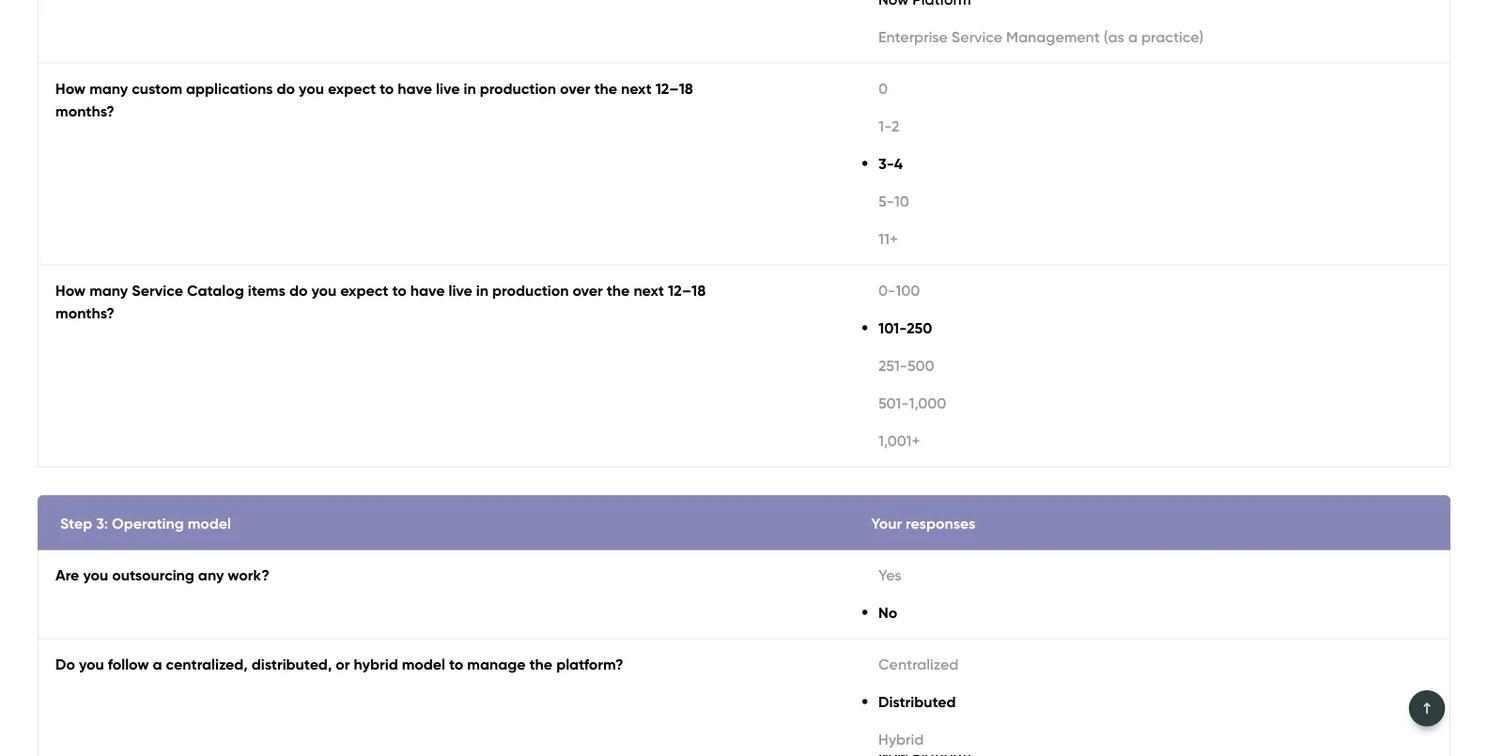 Task type: vqa. For each thing, say whether or not it's contained in the screenshot.
healthcare inside the the healing internal processes in a healthcare setting
no



Task type: describe. For each thing, give the bounding box(es) containing it.
you inside how many custom applications do you expect to have live in production over the next 12–18 months?
[[299, 79, 324, 98]]

find
[[1074, 442, 1100, 461]]

tools
[[335, 78, 370, 96]]

100
[[896, 281, 920, 300]]

started
[[67, 78, 119, 96]]

501-
[[879, 394, 909, 413]]

are
[[55, 566, 79, 585]]

items
[[248, 281, 286, 300]]

your
[[1381, 442, 1411, 461]]

how for how many custom applications do you expect to have live in production over the next 12–18 months?
[[55, 79, 86, 98]]

5-
[[879, 192, 895, 211]]

responses
[[906, 515, 976, 533]]

leading practices link
[[166, 69, 288, 106]]

(as
[[1104, 28, 1125, 46]]

expect inside how many custom applications do you expect to have live in production over the next 12–18 months?
[[328, 79, 376, 98]]

step 3: operating model
[[60, 515, 231, 533]]

12–18 inside how many custom applications do you expect to have live in production over the next 12–18 months?
[[656, 79, 694, 98]]

production inside the how many service catalog items do you expect to have live in production over the next 12–18 months?
[[493, 281, 569, 300]]

250
[[907, 319, 933, 337]]

and inside your servicenow® platform team establishes, maintains, and extends servicenow as a strategic
[[1219, 352, 1246, 371]]

3-4
[[879, 155, 903, 173]]

0 horizontal spatial model
[[188, 515, 231, 533]]

10
[[895, 192, 910, 211]]

platform
[[959, 352, 1018, 371]]

events and webinars link
[[530, 69, 674, 106]]

connect
[[38, 673, 100, 691]]

1 horizontal spatial model
[[402, 656, 446, 674]]

as
[[1393, 352, 1410, 371]]

use
[[829, 442, 855, 461]]

are you outsourcing any work?
[[55, 566, 270, 585]]

how many custom applications do you expect to have live in production over the next 12–18 months?
[[55, 79, 694, 120]]

get started
[[38, 78, 119, 96]]

3-
[[879, 155, 895, 173]]

in inside the how many service catalog items do you expect to have live in production over the next 12–18 months?
[[476, 281, 489, 300]]

get support link
[[824, 69, 910, 106]]

servicenow platform team estimator
[[829, 206, 1387, 320]]

team inside your servicenow® platform team establishes, maintains, and extends servicenow as a strategic
[[1022, 352, 1058, 371]]

3:
[[96, 515, 108, 533]]

support
[[854, 78, 910, 96]]

events
[[530, 78, 575, 96]]

maintains,
[[1145, 352, 1215, 371]]

next inside how many custom applications do you expect to have live in production over the next 12–18 months?
[[621, 79, 652, 98]]

0-
[[879, 281, 896, 300]]

0 vertical spatial service
[[952, 28, 1003, 46]]

calculators
[[405, 78, 484, 96]]

over inside the how many service catalog items do you expect to have live in production over the next 12–18 months?
[[573, 281, 603, 300]]

distributed
[[879, 693, 956, 711]]

enterprise
[[879, 28, 948, 46]]

servicenow®
[[863, 352, 956, 371]]

webinars
[[610, 78, 674, 96]]

yes
[[879, 566, 902, 585]]

any
[[198, 566, 224, 585]]

your servicenow® platform team establishes, maintains, and extends servicenow as a strategic 
[[829, 352, 1489, 416]]

your for your responses
[[872, 515, 902, 533]]

1-
[[879, 117, 892, 135]]

live inside the how many service catalog items do you expect to have live in production over the next 12–18 months?
[[449, 281, 473, 300]]

follow
[[108, 656, 149, 674]]

do you follow a centralized, distributed, or hybrid model to manage the platform?
[[55, 656, 624, 674]]

over inside how many custom applications do you expect to have live in production over the next 12–18 months?
[[560, 79, 591, 98]]

0 vertical spatial a
[[1129, 28, 1138, 46]]

team inside servicenow platform team estimator
[[1274, 206, 1387, 262]]

centralized,
[[166, 656, 248, 674]]

1,000
[[909, 394, 947, 413]]

platform inside servicenow platform team estimator
[[1086, 206, 1263, 262]]

with
[[105, 673, 136, 691]]

strategic
[[1427, 352, 1488, 371]]

12–18 inside the how many service catalog items do you expect to have live in production over the next 12–18 months?
[[668, 281, 706, 300]]

tools and calculators
[[335, 78, 484, 96]]

platform?
[[557, 656, 624, 674]]

1-2
[[879, 117, 900, 135]]

enterprise service management (as a practice)
[[879, 28, 1204, 46]]

leading
[[166, 78, 221, 96]]

servicenow inside servicenow platform team estimator
[[829, 206, 1075, 262]]

have inside how many custom applications do you expect to have live in production over the next 12–18 months?
[[398, 79, 432, 98]]

platform inside use the platform team estimator to find out how many people you need to build your team and g
[[885, 442, 943, 461]]

5-10
[[879, 192, 910, 211]]

tools and calculators link
[[335, 69, 484, 106]]

hybrid
[[879, 731, 924, 749]]

many for service
[[89, 281, 128, 300]]

the inside how many custom applications do you expect to have live in production over the next 12–18 months?
[[594, 79, 618, 98]]

get started link
[[38, 69, 119, 106]]

next inside the how many service catalog items do you expect to have live in production over the next 12–18 months?
[[634, 281, 665, 300]]

management
[[1007, 28, 1100, 46]]

do
[[55, 656, 75, 674]]

how many service catalog items do you expect to have live in production over the next 12–18 months?
[[55, 281, 706, 322]]

251-
[[879, 357, 908, 375]]

do inside how many custom applications do you expect to have live in production over the next 12–18 months?
[[277, 79, 295, 98]]

your responses
[[872, 515, 976, 533]]

estimator inside servicenow platform team estimator
[[829, 264, 1027, 320]]

and right the events
[[578, 78, 606, 96]]

build
[[1344, 442, 1378, 461]]

need
[[1287, 442, 1322, 461]]

us
[[140, 673, 157, 691]]

your for your servicenow® platform team establishes, maintains, and extends servicenow as a strategic 
[[829, 352, 859, 371]]

months? inside the how many service catalog items do you expect to have live in production over the next 12–18 months?
[[55, 304, 115, 322]]

live inside how many custom applications do you expect to have live in production over the next 12–18 months?
[[436, 79, 460, 98]]

practice)
[[1142, 28, 1204, 46]]

estimator inside use the platform team estimator to find out how many people you need to build your team and g
[[988, 442, 1053, 461]]



Task type: locate. For each thing, give the bounding box(es) containing it.
have inside the how many service catalog items do you expect to have live in production over the next 12–18 months?
[[410, 281, 445, 300]]

service right enterprise
[[952, 28, 1003, 46]]

251-500
[[879, 357, 935, 375]]

your left 251-
[[829, 352, 859, 371]]

to inside the how many service catalog items do you expect to have live in production over the next 12–18 months?
[[392, 281, 407, 300]]

1 horizontal spatial service
[[952, 28, 1003, 46]]

11+
[[879, 230, 898, 248]]

1 months? from the top
[[55, 102, 115, 120]]

0 vertical spatial do
[[277, 79, 295, 98]]

establishes,
[[1062, 352, 1141, 371]]

catalog
[[187, 281, 244, 300]]

how
[[1131, 442, 1160, 461]]

a inside your servicenow® platform team establishes, maintains, and extends servicenow as a strategic
[[1413, 352, 1423, 371]]

0 horizontal spatial team
[[946, 442, 984, 461]]

1 vertical spatial expect
[[340, 281, 389, 300]]

0-100
[[879, 281, 920, 300]]

0 vertical spatial live
[[436, 79, 460, 98]]

2 how from the top
[[55, 281, 86, 300]]

manage
[[467, 656, 526, 674]]

0 vertical spatial your
[[829, 352, 859, 371]]

team inside use the platform team estimator to find out how many people you need to build your team and g
[[946, 442, 984, 461]]

leading practices
[[166, 78, 288, 96]]

months? inside how many custom applications do you expect to have live in production over the next 12–18 months?
[[55, 102, 115, 120]]

and left g
[[1455, 442, 1482, 461]]

and right tools at the left of the page
[[374, 78, 401, 96]]

0 vertical spatial how
[[55, 79, 86, 98]]

to inside how many custom applications do you expect to have live in production over the next 12–18 months?
[[380, 79, 394, 98]]

do right items
[[289, 281, 308, 300]]

work?
[[228, 566, 270, 585]]

1 vertical spatial do
[[289, 281, 308, 300]]

model
[[188, 515, 231, 533], [402, 656, 446, 674]]

you right are
[[83, 566, 108, 585]]

1 horizontal spatial your
[[872, 515, 902, 533]]

0 vertical spatial next
[[621, 79, 652, 98]]

people
[[1205, 442, 1254, 461]]

1 vertical spatial servicenow
[[1309, 352, 1389, 371]]

2 horizontal spatial a
[[1413, 352, 1423, 371]]

you left tools at the left of the page
[[299, 79, 324, 98]]

1 vertical spatial team
[[946, 442, 984, 461]]

0 horizontal spatial your
[[829, 352, 859, 371]]

0 horizontal spatial get
[[38, 78, 64, 96]]

0 vertical spatial over
[[560, 79, 591, 98]]

how inside how many custom applications do you expect to have live in production over the next 12–18 months?
[[55, 79, 86, 98]]

in
[[464, 79, 476, 98], [476, 281, 489, 300]]

out
[[1104, 442, 1127, 461]]

many inside use the platform team estimator to find out how many people you need to build your team and g
[[1163, 442, 1202, 461]]

1 vertical spatial model
[[402, 656, 446, 674]]

1 vertical spatial platform
[[885, 442, 943, 461]]

you left need
[[1258, 442, 1283, 461]]

1 vertical spatial your
[[872, 515, 902, 533]]

a right follow
[[153, 656, 162, 674]]

you inside the how many service catalog items do you expect to have live in production over the next 12–18 months?
[[311, 281, 337, 300]]

1 vertical spatial in
[[476, 281, 489, 300]]

0
[[879, 79, 888, 98]]

over
[[560, 79, 591, 98], [573, 281, 603, 300]]

you inside use the platform team estimator to find out how many people you need to build your team and g
[[1258, 442, 1283, 461]]

1 vertical spatial many
[[89, 281, 128, 300]]

a right as at the right
[[1413, 352, 1423, 371]]

1 vertical spatial have
[[410, 281, 445, 300]]

get for get support
[[824, 78, 850, 96]]

do inside the how many service catalog items do you expect to have live in production over the next 12–18 months?
[[289, 281, 308, 300]]

2 vertical spatial many
[[1163, 442, 1202, 461]]

service inside the how many service catalog items do you expect to have live in production over the next 12–18 months?
[[132, 281, 183, 300]]

1 get from the left
[[38, 78, 64, 96]]

how for how many service catalog items do you expect to have live in production over the next 12–18 months?
[[55, 281, 86, 300]]

0 horizontal spatial team
[[1022, 352, 1058, 371]]

step
[[60, 515, 92, 533]]

2
[[892, 117, 900, 135]]

get left started
[[38, 78, 64, 96]]

team
[[1274, 206, 1387, 262], [946, 442, 984, 461]]

team right platform
[[1022, 352, 1058, 371]]

extends
[[1250, 352, 1305, 371]]

next
[[621, 79, 652, 98], [634, 281, 665, 300]]

have
[[398, 79, 432, 98], [410, 281, 445, 300]]

0 vertical spatial have
[[398, 79, 432, 98]]

service left catalog
[[132, 281, 183, 300]]

expect inside the how many service catalog items do you expect to have live in production over the next 12–18 months?
[[340, 281, 389, 300]]

operating
[[112, 515, 184, 533]]

you
[[299, 79, 324, 98], [311, 281, 337, 300], [1258, 442, 1283, 461], [83, 566, 108, 585], [79, 656, 104, 674]]

team inside use the platform team estimator to find out how many people you need to build your team and g
[[1415, 442, 1451, 461]]

distributed,
[[252, 656, 332, 674]]

months?
[[55, 102, 115, 120], [55, 304, 115, 322]]

do right applications
[[277, 79, 295, 98]]

0 vertical spatial platform
[[1086, 206, 1263, 262]]

501-1,000
[[879, 394, 947, 413]]

centralized
[[879, 656, 959, 674]]

1,001+
[[879, 432, 920, 450]]

in inside how many custom applications do you expect to have live in production over the next 12–18 months?
[[464, 79, 476, 98]]

get left support
[[824, 78, 850, 96]]

1 horizontal spatial servicenow
[[1309, 352, 1389, 371]]

the inside use the platform team estimator to find out how many people you need to build your team and g
[[858, 442, 881, 461]]

how
[[55, 79, 86, 98], [55, 281, 86, 300]]

1 horizontal spatial a
[[1129, 28, 1138, 46]]

the
[[594, 79, 618, 98], [607, 281, 630, 300], [858, 442, 881, 461], [530, 656, 553, 674]]

4
[[895, 155, 903, 173]]

1 vertical spatial months?
[[55, 304, 115, 322]]

do
[[277, 79, 295, 98], [289, 281, 308, 300]]

101-
[[879, 319, 907, 337]]

applications
[[186, 79, 273, 98]]

1 vertical spatial service
[[132, 281, 183, 300]]

0 vertical spatial many
[[89, 79, 128, 98]]

custom
[[132, 79, 182, 98]]

0 vertical spatial months?
[[55, 102, 115, 120]]

0 vertical spatial team
[[1274, 206, 1387, 262]]

12–18
[[656, 79, 694, 98], [668, 281, 706, 300]]

1 vertical spatial live
[[449, 281, 473, 300]]

0 vertical spatial servicenow
[[829, 206, 1075, 262]]

1 vertical spatial a
[[1413, 352, 1423, 371]]

1 horizontal spatial platform
[[1086, 206, 1263, 262]]

1 horizontal spatial team
[[1274, 206, 1387, 262]]

model right hybrid
[[402, 656, 446, 674]]

the inside the how many service catalog items do you expect to have live in production over the next 12–18 months?
[[607, 281, 630, 300]]

0 vertical spatial model
[[188, 515, 231, 533]]

get
[[38, 78, 64, 96], [824, 78, 850, 96]]

get support
[[824, 78, 910, 96]]

model up any
[[188, 515, 231, 533]]

0 horizontal spatial service
[[132, 281, 183, 300]]

servicenow left as at the right
[[1309, 352, 1389, 371]]

practices
[[225, 78, 288, 96]]

1 vertical spatial next
[[634, 281, 665, 300]]

1 vertical spatial how
[[55, 281, 86, 300]]

estimator
[[829, 264, 1027, 320], [988, 442, 1053, 461]]

your up yes
[[872, 515, 902, 533]]

or
[[336, 656, 350, 674]]

connect with us
[[38, 673, 157, 691]]

hybrid
[[354, 656, 398, 674]]

team
[[1022, 352, 1058, 371], [1415, 442, 1451, 461]]

0 vertical spatial in
[[464, 79, 476, 98]]

team right your on the right of page
[[1415, 442, 1451, 461]]

1 vertical spatial estimator
[[988, 442, 1053, 461]]

1 vertical spatial 12–18
[[668, 281, 706, 300]]

500
[[908, 357, 935, 375]]

0 horizontal spatial a
[[153, 656, 162, 674]]

2 vertical spatial a
[[153, 656, 162, 674]]

servicenow
[[829, 206, 1075, 262], [1309, 352, 1389, 371]]

1 horizontal spatial team
[[1415, 442, 1451, 461]]

how inside the how many service catalog items do you expect to have live in production over the next 12–18 months?
[[55, 281, 86, 300]]

0 vertical spatial 12–18
[[656, 79, 694, 98]]

g
[[1486, 442, 1489, 461]]

you right 'do'
[[79, 656, 104, 674]]

2 months? from the top
[[55, 304, 115, 322]]

no
[[879, 604, 898, 622]]

production inside how many custom applications do you expect to have live in production over the next 12–18 months?
[[480, 79, 556, 98]]

outsourcing
[[112, 566, 194, 585]]

events and webinars
[[530, 78, 674, 96]]

to
[[380, 79, 394, 98], [392, 281, 407, 300], [1056, 442, 1071, 461], [1326, 442, 1340, 461], [449, 656, 464, 674]]

your inside your servicenow® platform team establishes, maintains, and extends servicenow as a strategic
[[829, 352, 859, 371]]

0 horizontal spatial servicenow
[[829, 206, 1075, 262]]

live
[[436, 79, 460, 98], [449, 281, 473, 300]]

1 horizontal spatial get
[[824, 78, 850, 96]]

0 vertical spatial expect
[[328, 79, 376, 98]]

0 vertical spatial estimator
[[829, 264, 1027, 320]]

a right (as
[[1129, 28, 1138, 46]]

you right items
[[311, 281, 337, 300]]

2 get from the left
[[824, 78, 850, 96]]

1 how from the top
[[55, 79, 86, 98]]

many inside the how many service catalog items do you expect to have live in production over the next 12–18 months?
[[89, 281, 128, 300]]

expect
[[328, 79, 376, 98], [340, 281, 389, 300]]

1 vertical spatial over
[[573, 281, 603, 300]]

many for custom
[[89, 79, 128, 98]]

1 vertical spatial team
[[1415, 442, 1451, 461]]

101-250
[[879, 319, 933, 337]]

servicenow up 100
[[829, 206, 1075, 262]]

1 vertical spatial production
[[493, 281, 569, 300]]

0 vertical spatial production
[[480, 79, 556, 98]]

0 horizontal spatial platform
[[885, 442, 943, 461]]

many inside how many custom applications do you expect to have live in production over the next 12–18 months?
[[89, 79, 128, 98]]

0 vertical spatial team
[[1022, 352, 1058, 371]]

servicenow inside your servicenow® platform team establishes, maintains, and extends servicenow as a strategic
[[1309, 352, 1389, 371]]

and inside use the platform team estimator to find out how many people you need to build your team and g
[[1455, 442, 1482, 461]]

get for get started
[[38, 78, 64, 96]]

and left 'extends' on the right of page
[[1219, 352, 1246, 371]]



